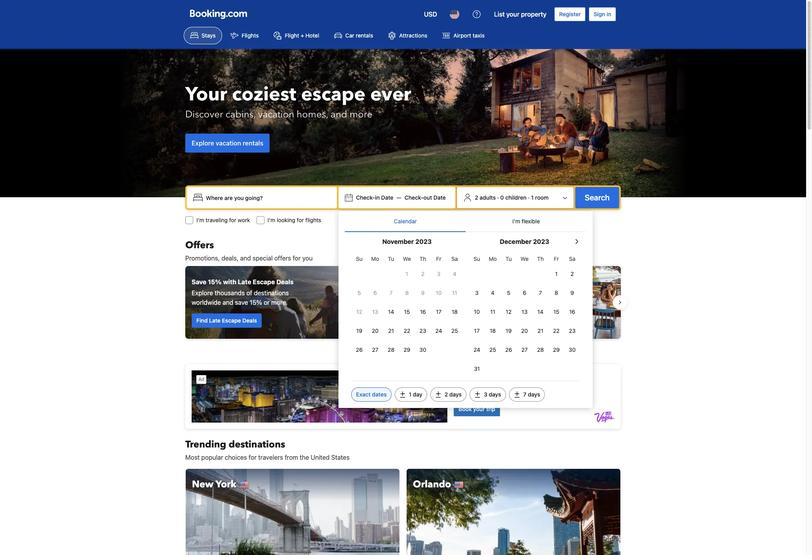Task type: locate. For each thing, give the bounding box(es) containing it.
6 December 2023 checkbox
[[517, 285, 532, 302]]

· left 0 in the top right of the page
[[497, 194, 499, 201]]

26 left 27 checkbox on the left
[[356, 347, 363, 354]]

1 vertical spatial 10
[[474, 309, 480, 316]]

1 left take
[[406, 271, 408, 278]]

1 vertical spatial 24
[[474, 347, 480, 354]]

24 November 2023 checkbox
[[431, 323, 447, 340]]

0 horizontal spatial 8
[[405, 290, 409, 297]]

1 mo from the left
[[371, 256, 379, 262]]

explore vacation rentals link
[[185, 134, 270, 153]]

29 for 29 november 2023 option
[[404, 347, 410, 354]]

destinations
[[254, 290, 289, 297], [229, 439, 285, 452]]

3 days
[[484, 392, 501, 398]]

2 27 from the left
[[521, 347, 528, 354]]

0 horizontal spatial rentals
[[243, 140, 263, 147]]

flights link
[[224, 27, 265, 44]]

1 29 from the left
[[404, 347, 410, 354]]

1 fr from the left
[[436, 256, 441, 262]]

destinations inside save 15% with late escape deals explore thousands of destinations worldwide and save 15% or more
[[254, 290, 289, 297]]

1 30 from the left
[[419, 347, 426, 354]]

11 left at at the bottom right
[[452, 290, 457, 297]]

1 horizontal spatial 18
[[490, 328, 496, 335]]

26 right 25 checkbox
[[505, 347, 512, 354]]

9
[[421, 290, 425, 297], [570, 290, 574, 297]]

17 inside checkbox
[[436, 309, 442, 316]]

23
[[419, 328, 426, 335], [569, 328, 576, 335]]

we
[[403, 256, 411, 262], [520, 256, 529, 262]]

14 right 13 november 2023 checkbox at left bottom
[[388, 309, 394, 316]]

1 horizontal spatial i'm
[[512, 218, 520, 225]]

18 inside option
[[490, 328, 496, 335]]

8 for '8 december 2023' option
[[555, 290, 558, 297]]

1 5 from the left
[[358, 290, 361, 297]]

27 for 27 checkbox on the left
[[372, 347, 378, 354]]

2 tu from the left
[[506, 256, 512, 262]]

monthly
[[413, 304, 436, 311]]

0 horizontal spatial 23
[[419, 328, 426, 335]]

2023 down flexible
[[533, 238, 549, 245]]

22
[[404, 328, 410, 335], [553, 328, 560, 335]]

18 for 18 option
[[490, 328, 496, 335]]

1 horizontal spatial 3
[[475, 290, 479, 297]]

find late escape deals
[[196, 318, 257, 324]]

group of friends hiking in the mountains on a sunny day image
[[185, 266, 400, 339]]

2 5 from the left
[[507, 290, 510, 297]]

1 horizontal spatial 20
[[521, 328, 528, 335]]

destinations up "travelers"
[[229, 439, 285, 452]]

2 horizontal spatial and
[[331, 108, 347, 121]]

13 right 12 checkbox
[[372, 309, 378, 316]]

25 November 2023 checkbox
[[447, 323, 463, 340]]

fr up 1 december 2023 option
[[554, 256, 559, 262]]

7
[[390, 290, 393, 297], [539, 290, 542, 297], [523, 392, 526, 398]]

1 15 from the left
[[404, 309, 410, 316]]

26 for 26 december 2023 checkbox
[[505, 347, 512, 354]]

vacation down coziest
[[258, 108, 294, 121]]

sa
[[451, 256, 458, 262], [569, 256, 575, 262]]

12 left 13 november 2023 checkbox at left bottom
[[356, 309, 362, 316]]

2 19 from the left
[[506, 328, 512, 335]]

we up 1 checkbox
[[403, 256, 411, 262]]

4 inside option
[[491, 290, 495, 297]]

26 inside checkbox
[[505, 347, 512, 354]]

explore down discover
[[192, 140, 214, 147]]

0 horizontal spatial th
[[420, 256, 426, 262]]

escape inside save 15% with late escape deals explore thousands of destinations worldwide and save 15% or more
[[253, 279, 275, 286]]

1 28 from the left
[[388, 347, 394, 354]]

2 14 from the left
[[537, 309, 543, 316]]

1 horizontal spatial days
[[489, 392, 501, 398]]

1 horizontal spatial 13
[[522, 309, 528, 316]]

2 grid from the left
[[469, 251, 580, 378]]

15% left or
[[250, 299, 262, 306]]

0 horizontal spatial 14
[[388, 309, 394, 316]]

4
[[453, 271, 456, 278], [491, 290, 495, 297]]

escape down save
[[222, 318, 241, 324]]

0 horizontal spatial 5
[[358, 290, 361, 297]]

2 26 from the left
[[505, 347, 512, 354]]

8 November 2023 checkbox
[[399, 285, 415, 302]]

0 horizontal spatial 11
[[452, 290, 457, 297]]

tu for november
[[388, 256, 394, 262]]

2 horizontal spatial days
[[528, 392, 540, 398]]

0 vertical spatial and
[[331, 108, 347, 121]]

15
[[404, 309, 410, 316], [553, 309, 559, 316]]

2 November 2023 checkbox
[[415, 266, 431, 283]]

0 horizontal spatial 28
[[388, 347, 394, 354]]

1 left 2 december 2023 option
[[555, 271, 558, 278]]

·
[[497, 194, 499, 201], [528, 194, 530, 201]]

30 for the 30 option
[[419, 347, 426, 354]]

13 December 2023 checkbox
[[517, 304, 532, 321]]

1 horizontal spatial 12
[[506, 309, 512, 316]]

2 29 from the left
[[553, 347, 560, 354]]

and down escape
[[331, 108, 347, 121]]

car rentals link
[[327, 27, 380, 44]]

2 12 from the left
[[506, 309, 512, 316]]

31 December 2023 checkbox
[[469, 361, 485, 378]]

i'm inside button
[[512, 218, 520, 225]]

1 vertical spatial 17
[[474, 328, 480, 335]]

1 19 from the left
[[356, 328, 362, 335]]

i'm for i'm flexible
[[512, 218, 520, 225]]

27 inside option
[[521, 347, 528, 354]]

date
[[381, 194, 393, 201], [433, 194, 446, 201]]

0 vertical spatial late
[[238, 279, 251, 286]]

1 vertical spatial 4
[[491, 290, 495, 297]]

save 15% with late escape deals explore thousands of destinations worldwide and save 15% or more
[[192, 279, 294, 306]]

0 horizontal spatial 21
[[388, 328, 394, 335]]

0 horizontal spatial deals
[[242, 318, 257, 324]]

7 days
[[523, 392, 540, 398]]

4 right offering
[[491, 290, 495, 297]]

1 horizontal spatial 4
[[491, 290, 495, 297]]

1 horizontal spatial deals
[[276, 279, 294, 286]]

progress bar inside main content
[[398, 346, 408, 349]]

4 for 4 december 2023 option
[[491, 290, 495, 297]]

longest
[[444, 274, 467, 281]]

—
[[397, 194, 401, 201]]

calendar button
[[345, 211, 466, 232]]

1 vertical spatial explore
[[192, 290, 213, 297]]

su
[[356, 256, 363, 262], [474, 256, 480, 262]]

17 left 18 option
[[474, 328, 480, 335]]

13 inside checkbox
[[372, 309, 378, 316]]

6 for 6 november 2023 checkbox
[[373, 290, 377, 297]]

0 vertical spatial 3
[[437, 271, 440, 278]]

2 mo from the left
[[489, 256, 497, 262]]

28 for 28 option
[[537, 347, 544, 354]]

3 inside option
[[475, 290, 479, 297]]

12 December 2023 checkbox
[[501, 304, 517, 321]]

2 right 1 december 2023 option
[[571, 271, 574, 278]]

15 for 15 checkbox
[[404, 309, 410, 316]]

16 down term
[[420, 309, 426, 316]]

3 inside 'option'
[[437, 271, 440, 278]]

2 explore from the top
[[192, 290, 213, 297]]

11 inside checkbox
[[490, 309, 495, 316]]

homes,
[[297, 108, 328, 121]]

2 right day at the right bottom of page
[[445, 392, 448, 398]]

in right sign
[[607, 11, 611, 17]]

21 right 20 checkbox
[[388, 328, 394, 335]]

2 su from the left
[[474, 256, 480, 262]]

traveling
[[206, 217, 228, 224]]

1 9 from the left
[[421, 290, 425, 297]]

in for sign
[[607, 11, 611, 17]]

2 28 from the left
[[537, 347, 544, 354]]

your right list
[[506, 11, 519, 18]]

2 16 from the left
[[569, 309, 575, 316]]

21 for 21 option
[[538, 328, 543, 335]]

0 vertical spatial 11
[[452, 290, 457, 297]]

28 November 2023 checkbox
[[383, 342, 399, 359]]

22 for 22 option
[[404, 328, 410, 335]]

1 horizontal spatial mo
[[489, 256, 497, 262]]

1 13 from the left
[[372, 309, 378, 316]]

30 inside option
[[419, 347, 426, 354]]

1 tu from the left
[[388, 256, 394, 262]]

2
[[475, 194, 478, 201], [421, 271, 424, 278], [571, 271, 574, 278], [445, 392, 448, 398]]

su for november
[[356, 256, 363, 262]]

i'm flexible button
[[466, 211, 587, 232]]

11 inside option
[[452, 290, 457, 297]]

0 vertical spatial more
[[350, 108, 372, 121]]

0 horizontal spatial 3
[[437, 271, 440, 278]]

2 9 from the left
[[570, 290, 574, 297]]

late up the of on the left of the page
[[238, 279, 251, 286]]

10 down reduced
[[474, 309, 480, 316]]

0 vertical spatial explore
[[192, 140, 214, 147]]

8 inside checkbox
[[405, 290, 409, 297]]

0 horizontal spatial 2023
[[415, 238, 432, 245]]

16 for 16 option
[[420, 309, 426, 316]]

vacation up offering
[[468, 274, 494, 281]]

23 right the 22 option
[[569, 328, 576, 335]]

21 for 21 'option'
[[388, 328, 394, 335]]

1 horizontal spatial 2023
[[533, 238, 549, 245]]

10 for 10 december 2023 option
[[474, 309, 480, 316]]

1 vertical spatial escape
[[222, 318, 241, 324]]

20 December 2023 checkbox
[[517, 323, 532, 340]]

1 inside button
[[531, 194, 534, 201]]

0 horizontal spatial date
[[381, 194, 393, 201]]

4 December 2023 checkbox
[[485, 285, 501, 302]]

1 horizontal spatial rentals
[[356, 32, 373, 39]]

stays,
[[428, 295, 444, 302]]

20 inside checkbox
[[372, 328, 379, 335]]

sa up 2 december 2023 option
[[569, 256, 575, 262]]

5 November 2023 checkbox
[[351, 285, 367, 302]]

23 left a
[[419, 328, 426, 335]]

2023
[[415, 238, 432, 245], [533, 238, 549, 245]]

2 2023 from the left
[[533, 238, 549, 245]]

10 left many
[[436, 290, 442, 297]]

browse
[[413, 285, 434, 292]]

18
[[452, 309, 458, 316], [490, 328, 496, 335]]

2 left adults
[[475, 194, 478, 201]]

special
[[253, 255, 273, 262]]

2 sa from the left
[[569, 256, 575, 262]]

0 vertical spatial vacation
[[258, 108, 294, 121]]

18 inside option
[[452, 309, 458, 316]]

advertisement region
[[185, 365, 621, 430]]

your right take
[[428, 274, 442, 281]]

register link
[[554, 7, 586, 21]]

1 horizontal spatial 16
[[569, 309, 575, 316]]

date right out
[[433, 194, 446, 201]]

find inside "link"
[[196, 318, 208, 324]]

grid for december
[[469, 251, 580, 378]]

0 horizontal spatial your
[[428, 274, 442, 281]]

2 vertical spatial and
[[223, 299, 233, 306]]

6 inside the 6 option
[[523, 290, 526, 297]]

1 vertical spatial 25
[[489, 347, 496, 354]]

0 horizontal spatial 18
[[452, 309, 458, 316]]

1 days from the left
[[449, 392, 462, 398]]

fr
[[436, 256, 441, 262], [554, 256, 559, 262]]

25 inside 25 checkbox
[[489, 347, 496, 354]]

29 right 28 option
[[553, 347, 560, 354]]

tu down november
[[388, 256, 394, 262]]

discover
[[185, 108, 223, 121]]

21 inside option
[[538, 328, 543, 335]]

we down 'december 2023'
[[520, 256, 529, 262]]

a
[[430, 322, 433, 329]]

16
[[420, 309, 426, 316], [569, 309, 575, 316]]

30 inside checkbox
[[569, 347, 576, 354]]

2 check- from the left
[[405, 194, 423, 201]]

6 inside 6 november 2023 checkbox
[[373, 290, 377, 297]]

27 inside checkbox
[[372, 347, 378, 354]]

1 horizontal spatial in
[[607, 11, 611, 17]]

check- right —
[[405, 194, 423, 201]]

1 horizontal spatial 17
[[474, 328, 480, 335]]

orlando link
[[406, 469, 621, 556]]

5 for 5 november 2023 'checkbox'
[[358, 290, 361, 297]]

1 sa from the left
[[451, 256, 458, 262]]

mo up 6 november 2023 checkbox
[[371, 256, 379, 262]]

promotions,
[[185, 255, 220, 262]]

check- left —
[[356, 194, 375, 201]]

3 days from the left
[[528, 392, 540, 398]]

19 inside checkbox
[[506, 328, 512, 335]]

30 right '29 december 2023' option
[[569, 347, 576, 354]]

1 8 from the left
[[405, 290, 409, 297]]

0 horizontal spatial tu
[[388, 256, 394, 262]]

26 for 26 november 2023 checkbox
[[356, 347, 363, 354]]

i'm left traveling
[[196, 217, 204, 224]]

18 down many
[[452, 309, 458, 316]]

7 left '8 december 2023' option
[[539, 290, 542, 297]]

1 22 from the left
[[404, 328, 410, 335]]

1 vertical spatial more
[[271, 299, 286, 306]]

29 November 2023 checkbox
[[399, 342, 415, 359]]

1 6 from the left
[[373, 290, 377, 297]]

1 horizontal spatial 5
[[507, 290, 510, 297]]

vacation inside take your longest vacation yet browse properties offering long- term stays, many at reduced monthly rates.
[[468, 274, 494, 281]]

0 horizontal spatial 19
[[356, 328, 362, 335]]

1 vertical spatial rentals
[[243, 140, 263, 147]]

tu down december
[[506, 256, 512, 262]]

property
[[521, 11, 546, 18]]

and inside save 15% with late escape deals explore thousands of destinations worldwide and save 15% or more
[[223, 299, 233, 306]]

vacation
[[258, 108, 294, 121], [216, 140, 241, 147], [468, 274, 494, 281]]

12 November 2023 checkbox
[[351, 304, 367, 321]]

i'm left flexible
[[512, 218, 520, 225]]

5 inside option
[[507, 290, 510, 297]]

2 horizontal spatial 7
[[539, 290, 542, 297]]

20 inside option
[[521, 328, 528, 335]]

escape up or
[[253, 279, 275, 286]]

13 inside option
[[522, 309, 528, 316]]

1 horizontal spatial 11
[[490, 309, 495, 316]]

2 we from the left
[[520, 256, 529, 262]]

12
[[356, 309, 362, 316], [506, 309, 512, 316]]

0 horizontal spatial 22
[[404, 328, 410, 335]]

0 horizontal spatial days
[[449, 392, 462, 398]]

24 inside "checkbox"
[[435, 328, 442, 335]]

1 horizontal spatial 30
[[569, 347, 576, 354]]

sign
[[594, 11, 605, 17]]

find left a
[[417, 322, 429, 329]]

your inside take your longest vacation yet browse properties offering long- term stays, many at reduced monthly rates.
[[428, 274, 442, 281]]

24 for 24 option
[[474, 347, 480, 354]]

2 th from the left
[[537, 256, 544, 262]]

1 horizontal spatial 6
[[523, 290, 526, 297]]

18 December 2023 checkbox
[[485, 323, 501, 340]]

4 up the properties
[[453, 271, 456, 278]]

1 inside option
[[555, 271, 558, 278]]

1 27 from the left
[[372, 347, 378, 354]]

list your property link
[[489, 5, 551, 24]]

sa for december 2023
[[569, 256, 575, 262]]

8 right 7 december 2023 checkbox at the right of the page
[[555, 290, 558, 297]]

5 right "long-" at the right bottom of page
[[507, 290, 510, 297]]

7 left 8 november 2023 checkbox at the bottom of the page
[[390, 290, 393, 297]]

1 vertical spatial your
[[428, 274, 442, 281]]

2 vertical spatial vacation
[[468, 274, 494, 281]]

deals down save
[[242, 318, 257, 324]]

· right children
[[528, 194, 530, 201]]

2 fr from the left
[[554, 256, 559, 262]]

deals down offers
[[276, 279, 294, 286]]

1 23 from the left
[[419, 328, 426, 335]]

offering
[[466, 285, 489, 292]]

0 horizontal spatial 10
[[436, 290, 442, 297]]

6 right the 5 december 2023 option
[[523, 290, 526, 297]]

1 16 from the left
[[420, 309, 426, 316]]

flight + hotel
[[285, 32, 319, 39]]

22 December 2023 checkbox
[[548, 323, 564, 340]]

2 8 from the left
[[555, 290, 558, 297]]

21 right the 20 option
[[538, 328, 543, 335]]

11 December 2023 checkbox
[[485, 304, 501, 321]]

reduced
[[470, 295, 494, 302]]

and down the thousands
[[223, 299, 233, 306]]

1 21 from the left
[[388, 328, 394, 335]]

0 horizontal spatial escape
[[222, 318, 241, 324]]

4 November 2023 checkbox
[[447, 266, 463, 283]]

vacation down cabins,
[[216, 140, 241, 147]]

0 horizontal spatial 7
[[390, 290, 393, 297]]

26 November 2023 checkbox
[[351, 342, 367, 359]]

rentals right car
[[356, 32, 373, 39]]

10 November 2023 checkbox
[[431, 285, 447, 302]]

1 horizontal spatial 15%
[[250, 299, 262, 306]]

tab list
[[345, 211, 587, 233]]

0 horizontal spatial 26
[[356, 347, 363, 354]]

16 inside option
[[420, 309, 426, 316]]

in left —
[[375, 194, 380, 201]]

your inside list your property link
[[506, 11, 519, 18]]

19 inside checkbox
[[356, 328, 362, 335]]

1 12 from the left
[[356, 309, 362, 316]]

28
[[388, 347, 394, 354], [537, 347, 544, 354]]

1 horizontal spatial vacation
[[258, 108, 294, 121]]

2 December 2023 checkbox
[[564, 266, 580, 283]]

deals
[[276, 279, 294, 286], [242, 318, 257, 324]]

1 horizontal spatial check-
[[405, 194, 423, 201]]

your coziest escape ever discover cabins, vacation homes, and more
[[185, 81, 411, 121]]

15 inside option
[[553, 309, 559, 316]]

find inside 'link'
[[417, 322, 429, 329]]

1
[[531, 194, 534, 201], [406, 271, 408, 278], [555, 271, 558, 278], [409, 392, 411, 398]]

0 horizontal spatial 4
[[453, 271, 456, 278]]

region
[[179, 263, 627, 342]]

25 for 25 checkbox
[[489, 347, 496, 354]]

2 inside option
[[571, 271, 574, 278]]

sign in link
[[589, 7, 616, 21]]

25 December 2023 checkbox
[[485, 342, 501, 359]]

30 December 2023 checkbox
[[564, 342, 580, 359]]

0 horizontal spatial 29
[[404, 347, 410, 354]]

late inside "link"
[[209, 318, 220, 324]]

30 right 29 november 2023 option
[[419, 347, 426, 354]]

find
[[196, 318, 208, 324], [417, 322, 429, 329]]

more
[[350, 108, 372, 121], [271, 299, 286, 306]]

11 for 11 december 2023 checkbox
[[490, 309, 495, 316]]

2 15 from the left
[[553, 309, 559, 316]]

24 December 2023 checkbox
[[469, 342, 485, 359]]

7 for 7 december 2023 checkbox at the right of the page
[[539, 290, 542, 297]]

24 left 25 checkbox
[[474, 347, 480, 354]]

attractions
[[399, 32, 427, 39]]

1 th from the left
[[420, 256, 426, 262]]

28 inside 28 option
[[537, 347, 544, 354]]

in
[[607, 11, 611, 17], [375, 194, 380, 201]]

10 inside option
[[474, 309, 480, 316]]

1 horizontal spatial find
[[417, 322, 429, 329]]

31
[[474, 366, 480, 373]]

0 horizontal spatial grid
[[351, 251, 463, 359]]

3 right 2 checkbox
[[437, 271, 440, 278]]

16 inside checkbox
[[569, 309, 575, 316]]

progress bar
[[398, 346, 408, 349]]

24 for 24 "checkbox"
[[435, 328, 442, 335]]

28 December 2023 checkbox
[[532, 342, 548, 359]]

15 inside checkbox
[[404, 309, 410, 316]]

0 horizontal spatial 15
[[404, 309, 410, 316]]

9 left stays,
[[421, 290, 425, 297]]

2 days from the left
[[489, 392, 501, 398]]

2 21 from the left
[[538, 328, 543, 335]]

9 right '8 december 2023' option
[[570, 290, 574, 297]]

1 20 from the left
[[372, 328, 379, 335]]

1 left room
[[531, 194, 534, 201]]

0 vertical spatial in
[[607, 11, 611, 17]]

0 horizontal spatial sa
[[451, 256, 458, 262]]

more right or
[[271, 299, 286, 306]]

su up 5 november 2023 'checkbox'
[[356, 256, 363, 262]]

1 horizontal spatial 29
[[553, 347, 560, 354]]

exact
[[356, 392, 371, 398]]

date left —
[[381, 194, 393, 201]]

20
[[372, 328, 379, 335], [521, 328, 528, 335]]

escape
[[253, 279, 275, 286], [222, 318, 241, 324]]

november 2023
[[382, 238, 432, 245]]

3 right at at the bottom right
[[475, 290, 479, 297]]

17 up stay
[[436, 309, 442, 316]]

work
[[238, 217, 250, 224]]

room
[[535, 194, 549, 201]]

5 for the 5 december 2023 option
[[507, 290, 510, 297]]

grid
[[351, 251, 463, 359], [469, 251, 580, 378]]

4 inside checkbox
[[453, 271, 456, 278]]

1 26 from the left
[[356, 347, 363, 354]]

25 right stay
[[451, 328, 458, 335]]

your for longest
[[428, 274, 442, 281]]

check-in date button
[[353, 191, 397, 205]]

fr up 3 november 2023 'option' on the right of page
[[436, 256, 441, 262]]

24 inside option
[[474, 347, 480, 354]]

8 left term
[[405, 290, 409, 297]]

27 November 2023 checkbox
[[367, 342, 383, 359]]

22 right 21 option
[[553, 328, 560, 335]]

26 inside checkbox
[[356, 347, 363, 354]]

1 horizontal spatial 23
[[569, 328, 576, 335]]

0 horizontal spatial 12
[[356, 309, 362, 316]]

1 horizontal spatial 19
[[506, 328, 512, 335]]

2 adults · 0 children · 1 room button
[[460, 190, 571, 205]]

1 horizontal spatial 14
[[537, 309, 543, 316]]

2 23 from the left
[[569, 328, 576, 335]]

2 up browse
[[421, 271, 424, 278]]

late down worldwide
[[209, 318, 220, 324]]

york
[[216, 479, 236, 492]]

and right the deals, on the top
[[240, 255, 251, 262]]

3 down 31 option
[[484, 392, 487, 398]]

2 13 from the left
[[522, 309, 528, 316]]

0 horizontal spatial 30
[[419, 347, 426, 354]]

mo up yet
[[489, 256, 497, 262]]

term
[[413, 295, 426, 302]]

25 right 24 option
[[489, 347, 496, 354]]

17 inside option
[[474, 328, 480, 335]]

13 left 14 checkbox
[[522, 309, 528, 316]]

18 right the 17 option
[[490, 328, 496, 335]]

1 su from the left
[[356, 256, 363, 262]]

offers promotions, deals, and special offers for you
[[185, 239, 313, 262]]

find for explore thousands of destinations worldwide and save 15% or more
[[196, 318, 208, 324]]

2 6 from the left
[[523, 290, 526, 297]]

9 November 2023 checkbox
[[415, 285, 431, 302]]

destinations up or
[[254, 290, 289, 297]]

th up 2 checkbox
[[420, 256, 426, 262]]

1 vertical spatial and
[[240, 255, 251, 262]]

main content
[[179, 239, 627, 556]]

12 right 11 december 2023 checkbox
[[506, 309, 512, 316]]

11 right 10 december 2023 option
[[490, 309, 495, 316]]

0 horizontal spatial more
[[271, 299, 286, 306]]

2 vertical spatial 3
[[484, 392, 487, 398]]

0 horizontal spatial 13
[[372, 309, 378, 316]]

1 horizontal spatial th
[[537, 256, 544, 262]]

5 inside 'checkbox'
[[358, 290, 361, 297]]

1 horizontal spatial su
[[474, 256, 480, 262]]

7 for 7 november 2023 checkbox
[[390, 290, 393, 297]]

12 for the 12 december 2023 checkbox
[[506, 309, 512, 316]]

th for november 2023
[[420, 256, 426, 262]]

car
[[345, 32, 354, 39]]

29 right the 28 november 2023 option
[[404, 347, 410, 354]]

2 22 from the left
[[553, 328, 560, 335]]

10 inside "option"
[[436, 290, 442, 297]]

1 vertical spatial destinations
[[229, 439, 285, 452]]

8 inside option
[[555, 290, 558, 297]]

2 inside checkbox
[[421, 271, 424, 278]]

1 horizontal spatial sa
[[569, 256, 575, 262]]

1 horizontal spatial and
[[240, 255, 251, 262]]

1 2023 from the left
[[415, 238, 432, 245]]

su for december
[[474, 256, 480, 262]]

2023 for december 2023
[[533, 238, 549, 245]]

21 inside 'option'
[[388, 328, 394, 335]]

2023 right november
[[415, 238, 432, 245]]

22 left 23 checkbox
[[404, 328, 410, 335]]

1 horizontal spatial 28
[[537, 347, 544, 354]]

29
[[404, 347, 410, 354], [553, 347, 560, 354]]

1 horizontal spatial 21
[[538, 328, 543, 335]]

1 we from the left
[[403, 256, 411, 262]]

5 left 6 november 2023 checkbox
[[358, 290, 361, 297]]

th down 'december 2023'
[[537, 256, 544, 262]]

15 for 15 december 2023 option
[[553, 309, 559, 316]]

days
[[449, 392, 462, 398], [489, 392, 501, 398], [528, 392, 540, 398]]

check-in date — check-out date
[[356, 194, 446, 201]]

27 right 26 november 2023 checkbox
[[372, 347, 378, 354]]

in for check-
[[375, 194, 380, 201]]

15 December 2023 checkbox
[[548, 304, 564, 321]]

0 horizontal spatial 27
[[372, 347, 378, 354]]

0 horizontal spatial find
[[196, 318, 208, 324]]

19 for 19 checkbox
[[506, 328, 512, 335]]

27
[[372, 347, 378, 354], [521, 347, 528, 354]]

1 vertical spatial in
[[375, 194, 380, 201]]

2 30 from the left
[[569, 347, 576, 354]]

1 grid from the left
[[351, 251, 463, 359]]

1 horizontal spatial 15
[[553, 309, 559, 316]]

2 20 from the left
[[521, 328, 528, 335]]

9 for 9 checkbox at the right
[[570, 290, 574, 297]]

1 14 from the left
[[388, 309, 394, 316]]

17
[[436, 309, 442, 316], [474, 328, 480, 335]]

28 inside the 28 november 2023 option
[[388, 347, 394, 354]]

1 horizontal spatial grid
[[469, 251, 580, 378]]

1 horizontal spatial 8
[[555, 290, 558, 297]]

25 inside 25 option
[[451, 328, 458, 335]]

25
[[451, 328, 458, 335], [489, 347, 496, 354]]

14 left 15 december 2023 option
[[537, 309, 543, 316]]

coziest
[[232, 81, 296, 107]]

for right choices
[[249, 455, 257, 462]]



Task type: describe. For each thing, give the bounding box(es) containing it.
6 for the 6 option
[[523, 290, 526, 297]]

states
[[331, 455, 350, 462]]

8 December 2023 checkbox
[[548, 285, 564, 302]]

or
[[264, 299, 270, 306]]

travelers
[[258, 455, 283, 462]]

30 November 2023 checkbox
[[415, 342, 431, 359]]

adults
[[480, 194, 496, 201]]

9 December 2023 checkbox
[[564, 285, 580, 302]]

orlando
[[413, 479, 451, 492]]

27 for the "27 december 2023" option
[[521, 347, 528, 354]]

10 for the '10 november 2023' "option"
[[436, 290, 442, 297]]

11 for 11 november 2023 option
[[452, 290, 457, 297]]

new york link
[[185, 469, 400, 556]]

2023 for november 2023
[[415, 238, 432, 245]]

tu for december
[[506, 256, 512, 262]]

18 for 18 option
[[452, 309, 458, 316]]

6 November 2023 checkbox
[[367, 285, 383, 302]]

more inside your coziest escape ever discover cabins, vacation homes, and more
[[350, 108, 372, 121]]

0 vertical spatial rentals
[[356, 32, 373, 39]]

2 days
[[445, 392, 462, 398]]

2 · from the left
[[528, 194, 530, 201]]

airport
[[453, 32, 471, 39]]

escape inside find late escape deals "link"
[[222, 318, 241, 324]]

save
[[192, 279, 206, 286]]

you
[[302, 255, 313, 262]]

take your longest vacation yet image
[[550, 266, 621, 339]]

19 December 2023 checkbox
[[501, 323, 517, 340]]

3 November 2023 checkbox
[[431, 266, 447, 283]]

1 vertical spatial 15%
[[250, 299, 262, 306]]

Where are you going? field
[[203, 191, 334, 205]]

16 November 2023 checkbox
[[415, 304, 431, 321]]

17 for the 17 option
[[474, 328, 480, 335]]

grid for november
[[351, 251, 463, 359]]

17 December 2023 checkbox
[[469, 323, 485, 340]]

thousands
[[215, 290, 245, 297]]

search button
[[575, 187, 619, 209]]

escape
[[301, 81, 365, 107]]

find for browse properties offering long- term stays, many at reduced monthly rates.
[[417, 322, 429, 329]]

the
[[300, 455, 309, 462]]

deals,
[[221, 255, 238, 262]]

1 December 2023 checkbox
[[548, 266, 564, 283]]

22 for the 22 option
[[553, 328, 560, 335]]

i'm traveling for work
[[196, 217, 250, 224]]

20 November 2023 checkbox
[[367, 323, 383, 340]]

20 for the 20 option
[[521, 328, 528, 335]]

take
[[413, 274, 427, 281]]

flight
[[285, 32, 299, 39]]

stays
[[202, 32, 216, 39]]

airport taxis link
[[436, 27, 491, 44]]

destinations inside trending destinations most popular choices for travelers from the united states
[[229, 439, 285, 452]]

29 December 2023 checkbox
[[548, 342, 564, 359]]

18 November 2023 checkbox
[[447, 304, 463, 321]]

fr for december 2023
[[554, 256, 559, 262]]

17 for 17 november 2023 checkbox
[[436, 309, 442, 316]]

1 check- from the left
[[356, 194, 375, 201]]

4 for 4 november 2023 checkbox
[[453, 271, 456, 278]]

usd button
[[419, 5, 442, 24]]

find a stay
[[417, 322, 446, 329]]

deals inside "link"
[[242, 318, 257, 324]]

11 November 2023 checkbox
[[447, 285, 463, 302]]

th for december 2023
[[537, 256, 544, 262]]

1 date from the left
[[381, 194, 393, 201]]

exact dates
[[356, 392, 387, 398]]

from
[[285, 455, 298, 462]]

1 inside checkbox
[[406, 271, 408, 278]]

3 for 3 november 2023 'option' on the right of page
[[437, 271, 440, 278]]

1 day
[[409, 392, 422, 398]]

1 horizontal spatial 7
[[523, 392, 526, 398]]

at
[[463, 295, 469, 302]]

check-out date button
[[401, 191, 449, 205]]

explore inside save 15% with late escape deals explore thousands of destinations worldwide and save 15% or more
[[192, 290, 213, 297]]

22 November 2023 checkbox
[[399, 323, 415, 340]]

late inside save 15% with late escape deals explore thousands of destinations worldwide and save 15% or more
[[238, 279, 251, 286]]

with
[[223, 279, 236, 286]]

days for 3 days
[[489, 392, 501, 398]]

for inside trending destinations most popular choices for travelers from the united states
[[249, 455, 257, 462]]

and inside your coziest escape ever discover cabins, vacation homes, and more
[[331, 108, 347, 121]]

day
[[413, 392, 422, 398]]

5 December 2023 checkbox
[[501, 285, 517, 302]]

17 November 2023 checkbox
[[431, 304, 447, 321]]

we for november
[[403, 256, 411, 262]]

fr for november 2023
[[436, 256, 441, 262]]

airport taxis
[[453, 32, 485, 39]]

14 November 2023 checkbox
[[383, 304, 399, 321]]

16 for 16 december 2023 checkbox at the right bottom
[[569, 309, 575, 316]]

27 December 2023 checkbox
[[517, 342, 532, 359]]

for inside offers promotions, deals, and special offers for you
[[293, 255, 301, 262]]

flexible
[[522, 218, 540, 225]]

and inside offers promotions, deals, and special offers for you
[[240, 255, 251, 262]]

19 November 2023 checkbox
[[351, 323, 367, 340]]

yet
[[496, 274, 505, 281]]

we for december
[[520, 256, 529, 262]]

hotel
[[306, 32, 319, 39]]

23 November 2023 checkbox
[[415, 323, 431, 340]]

ever
[[370, 81, 411, 107]]

23 December 2023 checkbox
[[564, 323, 580, 340]]

your for property
[[506, 11, 519, 18]]

flights
[[242, 32, 259, 39]]

car rentals
[[345, 32, 373, 39]]

for left the "work" in the top left of the page
[[229, 217, 236, 224]]

1 explore from the top
[[192, 140, 214, 147]]

find late escape deals link
[[192, 314, 262, 328]]

taxis
[[473, 32, 485, 39]]

booking.com image
[[190, 10, 247, 19]]

i'm for i'm traveling for work
[[196, 217, 204, 224]]

new york
[[192, 479, 236, 492]]

more inside save 15% with late escape deals explore thousands of destinations worldwide and save 15% or more
[[271, 299, 286, 306]]

0 vertical spatial 15%
[[208, 279, 222, 286]]

23 for 23 checkbox
[[419, 328, 426, 335]]

vacation inside your coziest escape ever discover cabins, vacation homes, and more
[[258, 108, 294, 121]]

list
[[494, 11, 505, 18]]

13 November 2023 checkbox
[[367, 304, 383, 321]]

0 horizontal spatial vacation
[[216, 140, 241, 147]]

december 2023
[[500, 238, 549, 245]]

mo for december
[[489, 256, 497, 262]]

7 November 2023 checkbox
[[383, 285, 399, 302]]

sign in
[[594, 11, 611, 17]]

worldwide
[[192, 299, 221, 306]]

november
[[382, 238, 414, 245]]

search
[[585, 193, 610, 202]]

30 for 30 december 2023 checkbox
[[569, 347, 576, 354]]

12 for 12 checkbox
[[356, 309, 362, 316]]

popular
[[201, 455, 223, 462]]

9 for 9 checkbox
[[421, 290, 425, 297]]

rates.
[[437, 304, 454, 311]]

7 December 2023 checkbox
[[532, 285, 548, 302]]

19 for 19 checkbox
[[356, 328, 362, 335]]

trending destinations most popular choices for travelers from the united states
[[185, 439, 350, 462]]

3 December 2023 checkbox
[[469, 285, 485, 302]]

26 December 2023 checkbox
[[501, 342, 517, 359]]

most
[[185, 455, 200, 462]]

out
[[423, 194, 432, 201]]

21 December 2023 checkbox
[[532, 323, 548, 340]]

1 · from the left
[[497, 194, 499, 201]]

looking
[[277, 217, 295, 224]]

2 adults · 0 children · 1 room
[[475, 194, 549, 201]]

25 for 25 option on the bottom of the page
[[451, 328, 458, 335]]

long-
[[490, 285, 506, 292]]

10 December 2023 checkbox
[[469, 304, 485, 321]]

13 for 13 december 2023 option
[[522, 309, 528, 316]]

3 for 3 december 2023 option
[[475, 290, 479, 297]]

28 for the 28 november 2023 option
[[388, 347, 394, 354]]

december
[[500, 238, 532, 245]]

tab list containing calendar
[[345, 211, 587, 233]]

8 for 8 november 2023 checkbox at the bottom of the page
[[405, 290, 409, 297]]

sa for november 2023
[[451, 256, 458, 262]]

2 inside button
[[475, 194, 478, 201]]

save
[[235, 299, 248, 306]]

1 left day at the right bottom of page
[[409, 392, 411, 398]]

flights
[[305, 217, 321, 224]]

14 December 2023 checkbox
[[532, 304, 548, 321]]

1 November 2023 checkbox
[[399, 266, 415, 283]]

list your property
[[494, 11, 546, 18]]

days for 7 days
[[528, 392, 540, 398]]

attractions link
[[381, 27, 434, 44]]

explore vacation rentals
[[192, 140, 263, 147]]

calendar
[[394, 218, 417, 225]]

stay
[[435, 322, 446, 329]]

trending
[[185, 439, 226, 452]]

mo for november
[[371, 256, 379, 262]]

i'm
[[267, 217, 275, 224]]

properties
[[435, 285, 465, 292]]

15 November 2023 checkbox
[[399, 304, 415, 321]]

23 for 23 checkbox at the right bottom
[[569, 328, 576, 335]]

offers
[[185, 239, 214, 252]]

main content containing offers
[[179, 239, 627, 556]]

deals inside save 15% with late escape deals explore thousands of destinations worldwide and save 15% or more
[[276, 279, 294, 286]]

21 November 2023 checkbox
[[383, 323, 399, 340]]

16 December 2023 checkbox
[[564, 304, 580, 321]]

i'm flexible
[[512, 218, 540, 225]]

13 for 13 november 2023 checkbox at left bottom
[[372, 309, 378, 316]]

2 date from the left
[[433, 194, 446, 201]]

your
[[185, 81, 227, 107]]

+
[[301, 32, 304, 39]]

flight + hotel link
[[267, 27, 326, 44]]

dates
[[372, 392, 387, 398]]

united
[[311, 455, 330, 462]]

20 for 20 checkbox
[[372, 328, 379, 335]]

new
[[192, 479, 213, 492]]

for left flights
[[297, 217, 304, 224]]

29 for '29 december 2023' option
[[553, 347, 560, 354]]

region containing take your longest vacation yet
[[179, 263, 627, 342]]

days for 2 days
[[449, 392, 462, 398]]



Task type: vqa. For each thing, say whether or not it's contained in the screenshot.
21 November 2023 option
yes



